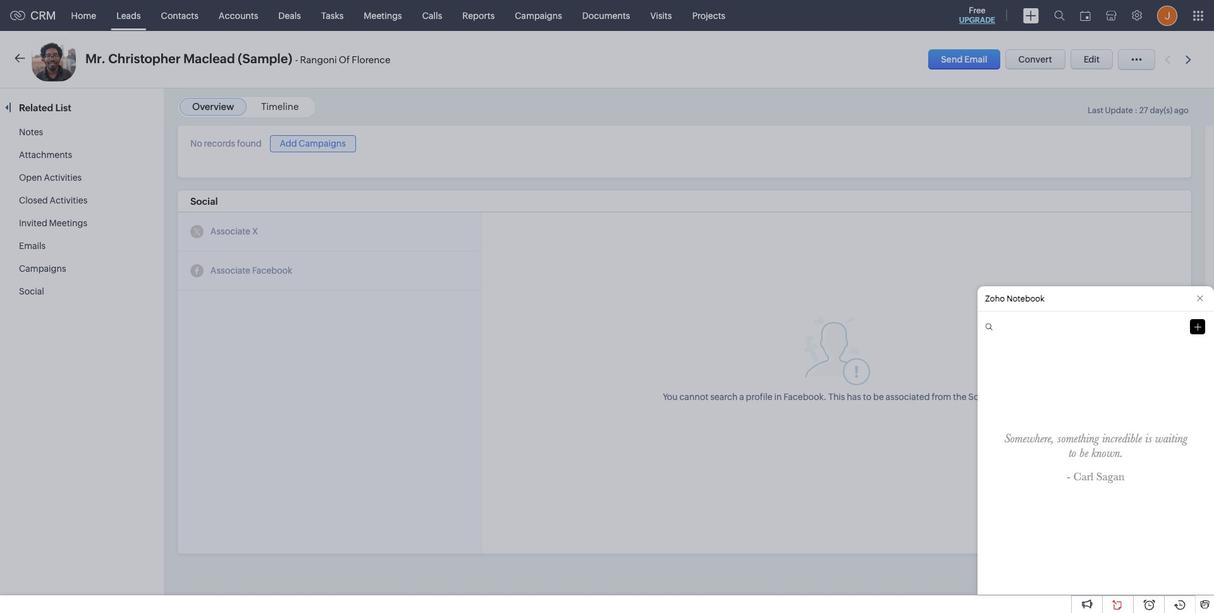 Task type: describe. For each thing, give the bounding box(es) containing it.
list
[[55, 102, 71, 113]]

.
[[824, 392, 827, 402]]

invited
[[19, 218, 47, 228]]

attachments link
[[19, 150, 72, 160]]

maclead
[[183, 51, 235, 66]]

found
[[237, 139, 262, 149]]

associated
[[886, 392, 930, 402]]

0 vertical spatial social
[[190, 196, 218, 207]]

2 vertical spatial social
[[968, 392, 994, 402]]

edit
[[1084, 54, 1100, 65]]

documents
[[582, 10, 630, 21]]

calls
[[422, 10, 442, 21]]

contacts
[[161, 10, 198, 21]]

tasks
[[321, 10, 344, 21]]

emails link
[[19, 241, 46, 251]]

in
[[774, 392, 782, 402]]

search
[[710, 392, 738, 402]]

this
[[828, 392, 845, 402]]

invited meetings
[[19, 218, 87, 228]]

search image
[[1054, 10, 1065, 21]]

you cannot search a profile in facebook . this has to be associated from the social tab
[[663, 392, 1010, 402]]

associate x
[[210, 227, 258, 237]]

cannot
[[679, 392, 708, 402]]

be
[[873, 392, 884, 402]]

:
[[1135, 106, 1138, 115]]

you
[[663, 392, 678, 402]]

timeline link
[[261, 101, 299, 112]]

related list
[[19, 102, 73, 113]]

leads
[[116, 10, 141, 21]]

mr. christopher maclead (sample) - rangoni of florence
[[85, 51, 390, 66]]

last
[[1088, 106, 1104, 115]]

-
[[295, 54, 298, 65]]

convert button
[[1005, 49, 1066, 70]]

send email button
[[928, 49, 1000, 70]]

tab
[[995, 392, 1010, 402]]

open activities link
[[19, 173, 82, 183]]

free
[[969, 6, 986, 15]]

1 vertical spatial meetings
[[49, 218, 87, 228]]

x
[[252, 227, 258, 237]]

profile image
[[1157, 5, 1178, 26]]

closed
[[19, 195, 48, 206]]

activities for closed activities
[[50, 195, 87, 206]]

open activities
[[19, 173, 82, 183]]

associate for x
[[210, 227, 250, 237]]

home link
[[61, 0, 106, 31]]

send email
[[941, 54, 987, 65]]

(sample)
[[238, 51, 292, 66]]

upgrade
[[959, 16, 995, 25]]

reports link
[[452, 0, 505, 31]]

create menu element
[[1016, 0, 1047, 31]]

profile element
[[1150, 0, 1185, 31]]

to
[[863, 392, 872, 402]]

emails
[[19, 241, 46, 251]]

deals
[[278, 10, 301, 21]]

deals link
[[268, 0, 311, 31]]

crm
[[30, 9, 56, 22]]

the
[[953, 392, 967, 402]]

reports
[[462, 10, 495, 21]]

1 vertical spatial facebook
[[784, 392, 824, 402]]

florence
[[352, 54, 390, 65]]

attachments
[[19, 150, 72, 160]]

profile
[[746, 392, 773, 402]]



Task type: vqa. For each thing, say whether or not it's contained in the screenshot.
'field'
no



Task type: locate. For each thing, give the bounding box(es) containing it.
accounts
[[219, 10, 258, 21]]

activities
[[44, 173, 82, 183], [50, 195, 87, 206]]

crm link
[[10, 9, 56, 22]]

notes
[[19, 127, 43, 137]]

campaigns right reports
[[515, 10, 562, 21]]

zoho notebook
[[985, 294, 1045, 304]]

add campaigns
[[280, 138, 346, 149]]

add campaigns link
[[270, 135, 356, 152]]

27
[[1139, 106, 1148, 115]]

1 vertical spatial associate
[[210, 266, 250, 276]]

1 associate from the top
[[210, 227, 250, 237]]

a
[[739, 392, 744, 402]]

meetings
[[364, 10, 402, 21], [49, 218, 87, 228]]

notebook
[[1007, 294, 1045, 304]]

calendar image
[[1080, 10, 1091, 21]]

1 horizontal spatial campaigns
[[299, 138, 346, 149]]

campaigns
[[515, 10, 562, 21], [299, 138, 346, 149], [19, 264, 66, 274]]

0 vertical spatial campaigns
[[515, 10, 562, 21]]

closed activities link
[[19, 195, 87, 206]]

email
[[965, 54, 987, 65]]

social down emails link
[[19, 286, 44, 297]]

facebook down the x
[[252, 266, 292, 276]]

records
[[204, 139, 235, 149]]

0 horizontal spatial campaigns link
[[19, 264, 66, 274]]

related
[[19, 102, 53, 113]]

activities up closed activities "link"
[[44, 173, 82, 183]]

tasks link
[[311, 0, 354, 31]]

0 horizontal spatial campaigns
[[19, 264, 66, 274]]

social up associate x
[[190, 196, 218, 207]]

home
[[71, 10, 96, 21]]

update
[[1105, 106, 1133, 115]]

1 vertical spatial activities
[[50, 195, 87, 206]]

1 vertical spatial campaigns link
[[19, 264, 66, 274]]

2 vertical spatial campaigns
[[19, 264, 66, 274]]

associate down associate x
[[210, 266, 250, 276]]

1 horizontal spatial campaigns link
[[505, 0, 572, 31]]

projects
[[692, 10, 726, 21]]

from
[[932, 392, 951, 402]]

overview link
[[192, 101, 234, 112]]

campaigns right the add on the left
[[299, 138, 346, 149]]

meetings inside "link"
[[364, 10, 402, 21]]

meetings link
[[354, 0, 412, 31]]

associate
[[210, 227, 250, 237], [210, 266, 250, 276]]

0 vertical spatial campaigns link
[[505, 0, 572, 31]]

facebook
[[252, 266, 292, 276], [784, 392, 824, 402]]

of
[[339, 54, 350, 65]]

1 horizontal spatial facebook
[[784, 392, 824, 402]]

campaigns inside add campaigns link
[[299, 138, 346, 149]]

visits
[[650, 10, 672, 21]]

campaigns down emails link
[[19, 264, 66, 274]]

open
[[19, 173, 42, 183]]

create menu image
[[1023, 8, 1039, 23]]

campaigns link right reports
[[505, 0, 572, 31]]

0 vertical spatial associate
[[210, 227, 250, 237]]

social right the
[[968, 392, 994, 402]]

contacts link
[[151, 0, 209, 31]]

associate left the x
[[210, 227, 250, 237]]

2 horizontal spatial social
[[968, 392, 994, 402]]

1 vertical spatial social
[[19, 286, 44, 297]]

activities up invited meetings
[[50, 195, 87, 206]]

notes link
[[19, 127, 43, 137]]

1 horizontal spatial social
[[190, 196, 218, 207]]

campaigns link
[[505, 0, 572, 31], [19, 264, 66, 274]]

invited meetings link
[[19, 218, 87, 228]]

next record image
[[1186, 55, 1194, 64]]

activities for open activities
[[44, 173, 82, 183]]

associate for facebook
[[210, 266, 250, 276]]

leads link
[[106, 0, 151, 31]]

timeline
[[261, 101, 299, 112]]

1 horizontal spatial meetings
[[364, 10, 402, 21]]

rangoni
[[300, 54, 337, 65]]

send
[[941, 54, 963, 65]]

no records found
[[190, 139, 262, 149]]

0 horizontal spatial social
[[19, 286, 44, 297]]

2 associate from the top
[[210, 266, 250, 276]]

last update : 27 day(s) ago
[[1088, 106, 1189, 115]]

christopher
[[108, 51, 181, 66]]

social link
[[19, 286, 44, 297]]

campaigns link down emails link
[[19, 264, 66, 274]]

overview
[[192, 101, 234, 112]]

0 horizontal spatial meetings
[[49, 218, 87, 228]]

facebook right in
[[784, 392, 824, 402]]

accounts link
[[209, 0, 268, 31]]

has
[[847, 392, 861, 402]]

no
[[190, 139, 202, 149]]

closed activities
[[19, 195, 87, 206]]

0 vertical spatial facebook
[[252, 266, 292, 276]]

free upgrade
[[959, 6, 995, 25]]

0 vertical spatial activities
[[44, 173, 82, 183]]

0 vertical spatial meetings
[[364, 10, 402, 21]]

campaigns inside campaigns link
[[515, 10, 562, 21]]

zoho
[[985, 294, 1005, 304]]

add
[[280, 138, 297, 149]]

edit button
[[1071, 49, 1113, 70]]

meetings up florence
[[364, 10, 402, 21]]

search element
[[1047, 0, 1073, 31]]

convert
[[1018, 54, 1052, 65]]

0 horizontal spatial facebook
[[252, 266, 292, 276]]

calls link
[[412, 0, 452, 31]]

day(s)
[[1150, 106, 1173, 115]]

social
[[190, 196, 218, 207], [19, 286, 44, 297], [968, 392, 994, 402]]

documents link
[[572, 0, 640, 31]]

1 vertical spatial campaigns
[[299, 138, 346, 149]]

associate facebook
[[210, 266, 292, 276]]

visits link
[[640, 0, 682, 31]]

projects link
[[682, 0, 736, 31]]

meetings down closed activities
[[49, 218, 87, 228]]

2 horizontal spatial campaigns
[[515, 10, 562, 21]]

mr.
[[85, 51, 105, 66]]



